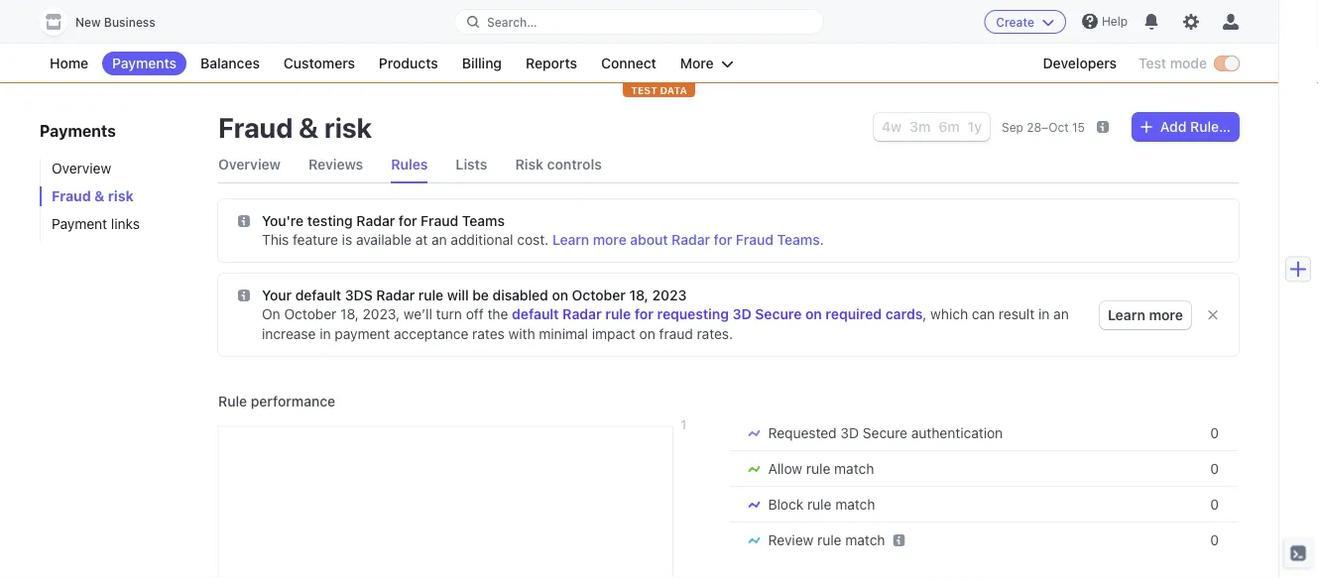 Task type: locate. For each thing, give the bounding box(es) containing it.
svg image
[[1141, 121, 1153, 133]]

products link
[[369, 52, 448, 75]]

risk up reviews
[[325, 111, 372, 143]]

billing
[[462, 55, 502, 71]]

4 0 from the top
[[1211, 532, 1219, 549]]

0 horizontal spatial &
[[94, 188, 105, 204]]

overview link up you're
[[218, 147, 281, 183]]

for down 2023
[[635, 306, 654, 322]]

2 vertical spatial match
[[846, 532, 885, 549]]

rule for allow
[[806, 461, 831, 477]]

0 horizontal spatial an
[[432, 232, 447, 248]]

1 horizontal spatial overview
[[218, 156, 281, 173]]

2 vertical spatial on
[[640, 326, 656, 342]]

1 vertical spatial svg image
[[238, 290, 250, 302]]

rules link
[[391, 147, 428, 183]]

review rule match
[[768, 532, 885, 549]]

1 horizontal spatial october
[[572, 287, 626, 304]]

allow
[[768, 461, 803, 477]]

–
[[1042, 121, 1049, 134]]

0 horizontal spatial more
[[593, 232, 627, 248]]

1 vertical spatial risk
[[108, 188, 134, 204]]

overview for fraud & risk
[[52, 160, 111, 177]]

18, down '3ds'
[[340, 306, 359, 322]]

authentication
[[912, 425, 1003, 441]]

rule down block rule match
[[818, 532, 842, 549]]

links
[[111, 216, 140, 232]]

1 horizontal spatial 3d
[[841, 425, 859, 441]]

1 vertical spatial on
[[806, 306, 822, 322]]

new business button
[[40, 8, 175, 36]]

create
[[996, 15, 1035, 29]]

rule right allow
[[806, 461, 831, 477]]

0 vertical spatial fraud & risk
[[218, 111, 372, 143]]

0 vertical spatial for
[[399, 213, 417, 229]]

fraud & risk
[[218, 111, 372, 143], [52, 188, 134, 204]]

0 horizontal spatial secure
[[755, 306, 802, 322]]

payments
[[112, 55, 177, 71], [40, 122, 116, 140]]

1 0 from the top
[[1211, 425, 1219, 441]]

on left required
[[806, 306, 822, 322]]

increase
[[262, 326, 316, 342]]

new business
[[75, 15, 155, 29]]

more inside you're testing radar for fraud teams this feature is available at an additional cost. learn more about radar for fraud teams.
[[593, 232, 627, 248]]

1 horizontal spatial an
[[1054, 306, 1069, 322]]

in right increase
[[320, 326, 331, 342]]

secure
[[755, 306, 802, 322], [863, 425, 908, 441]]

business
[[104, 15, 155, 29]]

0 vertical spatial default
[[295, 287, 341, 304]]

reports
[[526, 55, 577, 71]]

secure left required
[[755, 306, 802, 322]]

match up review rule match
[[836, 497, 875, 513]]

fraud down balances link at the top of page
[[218, 111, 293, 143]]

1 horizontal spatial more
[[1149, 307, 1184, 323]]

learn more link
[[1100, 302, 1192, 329]]

0 vertical spatial svg image
[[238, 215, 250, 227]]

reviews
[[309, 156, 363, 173]]

1 vertical spatial october
[[284, 306, 337, 322]]

off
[[466, 306, 484, 322]]

default radar rule for requesting 3d secure on required cards link
[[512, 306, 923, 322]]

0 horizontal spatial overview
[[52, 160, 111, 177]]

on october 18, 2023, we'll turn off the default radar rule for requesting 3d secure on required cards
[[262, 306, 923, 322]]

overview up fraud & risk link
[[52, 160, 111, 177]]

rules
[[391, 156, 428, 173]]

0 vertical spatial &
[[299, 111, 319, 143]]

fraud & risk up payment links
[[52, 188, 134, 204]]

default
[[295, 287, 341, 304], [512, 306, 559, 322]]

secure left authentication
[[863, 425, 908, 441]]

1 horizontal spatial default
[[512, 306, 559, 322]]

0 vertical spatial 3d
[[733, 306, 752, 322]]

rule performance
[[218, 393, 335, 410]]

for
[[399, 213, 417, 229], [714, 232, 732, 248], [635, 306, 654, 322]]

connect
[[601, 55, 657, 71]]

2 horizontal spatial on
[[806, 306, 822, 322]]

on left fraud
[[640, 326, 656, 342]]

0 horizontal spatial overview link
[[40, 159, 198, 179]]

match for allow rule match
[[834, 461, 874, 477]]

0 horizontal spatial october
[[284, 306, 337, 322]]

fraud up at
[[421, 213, 459, 229]]

1 vertical spatial default
[[512, 306, 559, 322]]

cards
[[886, 306, 923, 322]]

&
[[299, 111, 319, 143], [94, 188, 105, 204]]

rule up impact
[[606, 306, 631, 322]]

& up payment links
[[94, 188, 105, 204]]

0 vertical spatial more
[[593, 232, 627, 248]]

test
[[631, 84, 658, 96]]

2 vertical spatial for
[[635, 306, 654, 322]]

teams
[[462, 213, 505, 229]]

match down the requested 3d secure authentication
[[834, 461, 874, 477]]

1 vertical spatial an
[[1054, 306, 1069, 322]]

2 0 from the top
[[1211, 461, 1219, 477]]

1 vertical spatial match
[[836, 497, 875, 513]]

18, left 2023
[[629, 287, 649, 304]]

payments down 'home' link
[[40, 122, 116, 140]]

18,
[[629, 287, 649, 304], [340, 306, 359, 322]]

match down block rule match
[[846, 532, 885, 549]]

1 horizontal spatial overview link
[[218, 147, 281, 183]]

new
[[75, 15, 101, 29]]

which
[[931, 306, 968, 322]]

on
[[552, 287, 568, 304], [806, 306, 822, 322], [640, 326, 656, 342]]

0 horizontal spatial learn
[[553, 232, 589, 248]]

2 horizontal spatial for
[[714, 232, 732, 248]]

oct
[[1049, 121, 1069, 134]]

overview up you're
[[218, 156, 281, 173]]

fraud & risk link
[[40, 187, 198, 206]]

0 vertical spatial match
[[834, 461, 874, 477]]

developers link
[[1033, 52, 1127, 75]]

payment links link
[[40, 214, 198, 234]]

3d up allow rule match
[[841, 425, 859, 441]]

1 vertical spatial payments
[[40, 122, 116, 140]]

1 horizontal spatial in
[[1039, 306, 1050, 322]]

october up increase
[[284, 306, 337, 322]]

1 vertical spatial in
[[320, 326, 331, 342]]

radar up available
[[357, 213, 395, 229]]

customers
[[284, 55, 355, 71]]

3d
[[733, 306, 752, 322], [841, 425, 859, 441]]

risk
[[515, 156, 544, 173]]

1 horizontal spatial 18,
[[629, 287, 649, 304]]

fraud & risk up reviews
[[218, 111, 372, 143]]

risk up the payment links link
[[108, 188, 134, 204]]

minimal
[[539, 326, 588, 342]]

0 for requested 3d secure authentication
[[1211, 425, 1219, 441]]

& up reviews
[[299, 111, 319, 143]]

default down disabled
[[512, 306, 559, 322]]

1 vertical spatial 3d
[[841, 425, 859, 441]]

payments down business
[[112, 55, 177, 71]]

0 horizontal spatial risk
[[108, 188, 134, 204]]

overview inside tab list
[[218, 156, 281, 173]]

svg image left you're
[[238, 215, 250, 227]]

an inside , which can result in an increase in payment acceptance rates with minimal impact on fraud rates.
[[1054, 306, 1069, 322]]

1 horizontal spatial on
[[640, 326, 656, 342]]

mode
[[1170, 55, 1207, 71]]

1 horizontal spatial learn
[[1108, 307, 1146, 323]]

6m
[[939, 119, 960, 135]]

overview link up fraud & risk link
[[40, 159, 198, 179]]

for right about
[[714, 232, 732, 248]]

0 vertical spatial payments
[[112, 55, 177, 71]]

svg image
[[238, 215, 250, 227], [238, 290, 250, 302]]

home
[[50, 55, 88, 71]]

october up on october 18, 2023, we'll turn off the default radar rule for requesting 3d secure on required cards
[[572, 287, 626, 304]]

default left '3ds'
[[295, 287, 341, 304]]

tab list
[[218, 147, 1239, 184]]

rates.
[[697, 326, 733, 342]]

connect link
[[591, 52, 667, 75]]

, which can result in an increase in payment acceptance rates with minimal impact on fraud rates.
[[262, 306, 1069, 342]]

1 vertical spatial learn
[[1108, 307, 1146, 323]]

requested
[[768, 425, 837, 441]]

radar
[[357, 213, 395, 229], [672, 232, 710, 248], [376, 287, 415, 304], [563, 306, 602, 322]]

2 svg image from the top
[[238, 290, 250, 302]]

Search… text field
[[455, 9, 823, 34]]

for up at
[[399, 213, 417, 229]]

svg image left your
[[238, 290, 250, 302]]

match for block rule match
[[836, 497, 875, 513]]

in right "result" in the right bottom of the page
[[1039, 306, 1050, 322]]

october
[[572, 287, 626, 304], [284, 306, 337, 322]]

1 vertical spatial more
[[1149, 307, 1184, 323]]

allow rule match
[[768, 461, 874, 477]]

3 0 from the top
[[1211, 497, 1219, 513]]

0 vertical spatial secure
[[755, 306, 802, 322]]

match for review rule match
[[846, 532, 885, 549]]

0 vertical spatial learn
[[553, 232, 589, 248]]

rule right block
[[808, 497, 832, 513]]

requesting
[[657, 306, 729, 322]]

more button
[[671, 52, 744, 75]]

cost.
[[517, 232, 549, 248]]

0
[[1211, 425, 1219, 441], [1211, 461, 1219, 477], [1211, 497, 1219, 513], [1211, 532, 1219, 549]]

controls
[[547, 156, 602, 173]]

1 vertical spatial 18,
[[340, 306, 359, 322]]

0 horizontal spatial fraud & risk
[[52, 188, 134, 204]]

an right "result" in the right bottom of the page
[[1054, 306, 1069, 322]]

3d up rates.
[[733, 306, 752, 322]]

0 horizontal spatial default
[[295, 287, 341, 304]]

0 horizontal spatial for
[[399, 213, 417, 229]]

0 vertical spatial on
[[552, 287, 568, 304]]

1 vertical spatial &
[[94, 188, 105, 204]]

on inside , which can result in an increase in payment acceptance rates with minimal impact on fraud rates.
[[640, 326, 656, 342]]

1 horizontal spatial risk
[[325, 111, 372, 143]]

radar up 2023,
[[376, 287, 415, 304]]

an right at
[[432, 232, 447, 248]]

1 vertical spatial secure
[[863, 425, 908, 441]]

at
[[415, 232, 428, 248]]

on up on october 18, 2023, we'll turn off the default radar rule for requesting 3d secure on required cards
[[552, 287, 568, 304]]

0 vertical spatial an
[[432, 232, 447, 248]]

result
[[999, 306, 1035, 322]]

teams.
[[777, 232, 824, 248]]

in
[[1039, 306, 1050, 322], [320, 326, 331, 342]]



Task type: describe. For each thing, give the bounding box(es) containing it.
test mode
[[1139, 55, 1207, 71]]

customers link
[[274, 52, 365, 75]]

test data
[[631, 84, 687, 96]]

0 for block rule match
[[1211, 497, 1219, 513]]

be
[[473, 287, 489, 304]]

risk inside fraud & risk link
[[108, 188, 134, 204]]

is
[[342, 232, 352, 248]]

overview for reviews
[[218, 156, 281, 173]]

1 horizontal spatial for
[[635, 306, 654, 322]]

rule for review
[[818, 532, 842, 549]]

1 vertical spatial for
[[714, 232, 732, 248]]

will
[[447, 287, 469, 304]]

performance
[[251, 393, 335, 410]]

0 vertical spatial october
[[572, 287, 626, 304]]

payments link
[[102, 52, 187, 75]]

3m
[[910, 119, 931, 135]]

rule up we'll
[[419, 287, 444, 304]]

on
[[262, 306, 280, 322]]

1 vertical spatial fraud & risk
[[52, 188, 134, 204]]

block rule match
[[768, 497, 875, 513]]

learn more about radar for fraud teams. link
[[553, 232, 824, 248]]

4w 3m 6m 1y
[[882, 119, 982, 135]]

payment
[[335, 326, 390, 342]]

testing
[[307, 213, 353, 229]]

data
[[660, 84, 687, 96]]

test
[[1139, 55, 1167, 71]]

balances
[[200, 55, 260, 71]]

radar right about
[[672, 232, 710, 248]]

overview link for reviews
[[218, 147, 281, 183]]

you're
[[262, 213, 304, 229]]

required
[[826, 306, 882, 322]]

the
[[488, 306, 508, 322]]

about
[[630, 232, 668, 248]]

lists
[[456, 156, 488, 173]]

developers
[[1043, 55, 1117, 71]]

3ds
[[345, 287, 373, 304]]

28
[[1027, 121, 1042, 134]]

reviews link
[[309, 147, 363, 183]]

0 vertical spatial risk
[[325, 111, 372, 143]]

add
[[1161, 119, 1187, 135]]

0 horizontal spatial 18,
[[340, 306, 359, 322]]

0 for review rule match
[[1211, 532, 1219, 549]]

learn more
[[1108, 307, 1184, 323]]

1 horizontal spatial fraud & risk
[[218, 111, 372, 143]]

0 horizontal spatial in
[[320, 326, 331, 342]]

your
[[262, 287, 292, 304]]

sep 28 – oct 15
[[1002, 121, 1085, 134]]

available
[[356, 232, 412, 248]]

1y
[[968, 119, 982, 135]]

4w
[[882, 119, 902, 135]]

impact
[[592, 326, 636, 342]]

1 horizontal spatial secure
[[863, 425, 908, 441]]

search…
[[487, 15, 537, 29]]

2023,
[[363, 306, 400, 322]]

4w button
[[882, 119, 902, 135]]

radar up minimal
[[563, 306, 602, 322]]

1 horizontal spatial &
[[299, 111, 319, 143]]

0 vertical spatial 18,
[[629, 287, 649, 304]]

fraud up payment
[[52, 188, 91, 204]]

Search… search field
[[455, 9, 823, 34]]

home link
[[40, 52, 98, 75]]

overview link for fraud & risk
[[40, 159, 198, 179]]

reports link
[[516, 52, 587, 75]]

additional
[[451, 232, 513, 248]]

this
[[262, 232, 289, 248]]

payment
[[52, 216, 107, 232]]

rule for block
[[808, 497, 832, 513]]

add rule… button
[[1133, 113, 1239, 141]]

billing link
[[452, 52, 512, 75]]

help
[[1102, 14, 1128, 28]]

review
[[768, 532, 814, 549]]

lists link
[[456, 147, 488, 183]]

you're testing radar for fraud teams this feature is available at an additional cost. learn more about radar for fraud teams.
[[262, 213, 824, 248]]

sep
[[1002, 121, 1024, 134]]

1 svg image from the top
[[238, 215, 250, 227]]

2023
[[652, 287, 687, 304]]

0 for allow rule match
[[1211, 461, 1219, 477]]

feature
[[293, 232, 338, 248]]

an inside you're testing radar for fraud teams this feature is available at an additional cost. learn more about radar for fraud teams.
[[432, 232, 447, 248]]

payment links
[[52, 216, 140, 232]]

with
[[509, 326, 535, 342]]

3m button
[[910, 119, 931, 135]]

tab list containing overview
[[218, 147, 1239, 184]]

create button
[[984, 10, 1066, 34]]

add rule…
[[1161, 119, 1231, 135]]

0 vertical spatial in
[[1039, 306, 1050, 322]]

fraud
[[659, 326, 693, 342]]

1y button
[[968, 119, 982, 135]]

0 horizontal spatial 3d
[[733, 306, 752, 322]]

risk controls
[[515, 156, 602, 173]]

balances link
[[191, 52, 270, 75]]

requested 3d secure authentication
[[768, 425, 1003, 441]]

6m button
[[939, 119, 960, 135]]

risk controls link
[[515, 147, 602, 183]]

15
[[1072, 121, 1085, 134]]

0 horizontal spatial on
[[552, 287, 568, 304]]

block
[[768, 497, 804, 513]]

disabled
[[493, 287, 548, 304]]

we'll
[[404, 306, 432, 322]]

rates
[[472, 326, 505, 342]]

more
[[680, 55, 714, 71]]

can
[[972, 306, 995, 322]]

products
[[379, 55, 438, 71]]

learn inside you're testing radar for fraud teams this feature is available at an additional cost. learn more about radar for fraud teams.
[[553, 232, 589, 248]]

fraud left teams.
[[736, 232, 774, 248]]



Task type: vqa. For each thing, say whether or not it's contained in the screenshot.
"tab list"
yes



